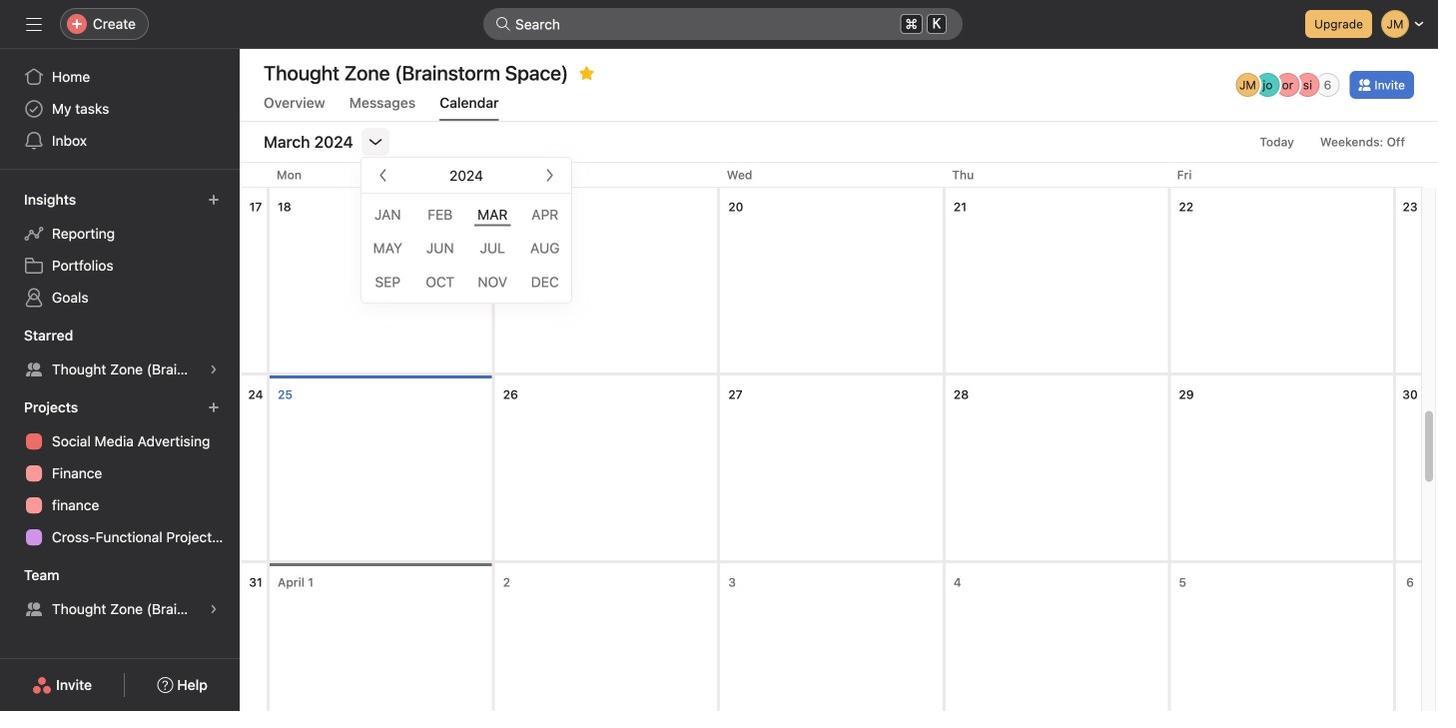 Task type: vqa. For each thing, say whether or not it's contained in the screenshot.
right the Yesterday
no



Task type: locate. For each thing, give the bounding box(es) containing it.
global element
[[0, 49, 240, 169]]

None field
[[483, 8, 963, 40]]

show next month image
[[541, 167, 557, 183]]

starred element
[[0, 318, 240, 389]]

new insights image
[[208, 194, 220, 206]]

insights element
[[0, 182, 240, 318]]

see details, thought zone (brainstorm space) image
[[208, 603, 220, 615]]

Search tasks, projects, and more text field
[[483, 8, 963, 40]]

pick month image
[[367, 134, 383, 150]]

hide sidebar image
[[26, 16, 42, 32]]



Task type: describe. For each thing, give the bounding box(es) containing it.
show previous month image
[[375, 167, 391, 183]]

projects element
[[0, 389, 240, 557]]

new project or portfolio image
[[208, 401, 220, 413]]

see details, thought zone (brainstorm space) image
[[208, 364, 220, 375]]

remove from starred image
[[578, 65, 594, 81]]

prominent image
[[495, 16, 511, 32]]

teams element
[[0, 557, 240, 629]]



